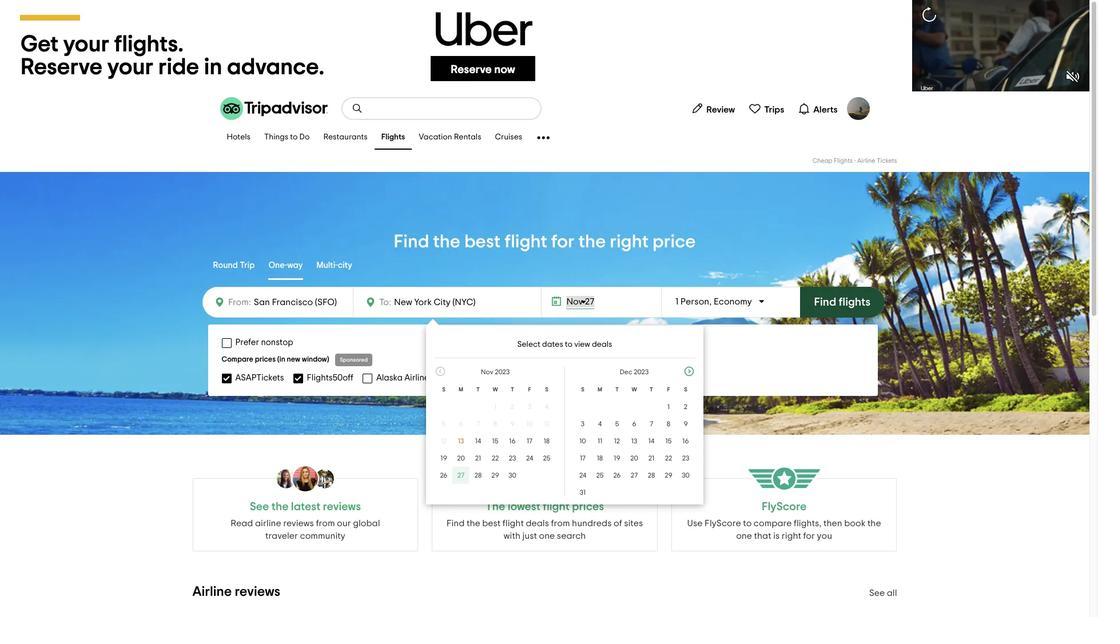 Task type: locate. For each thing, give the bounding box(es) containing it.
,
[[710, 297, 712, 307]]

restaurants
[[323, 134, 368, 142]]

the for find the best flight deals from hundreds of sites with just one search
[[467, 519, 480, 529]]

deals right view
[[592, 341, 612, 349]]

0 horizontal spatial 19
[[441, 455, 447, 462]]

18
[[544, 438, 550, 445], [597, 455, 603, 462]]

0 horizontal spatial 4
[[545, 404, 549, 411]]

1 horizontal spatial 26
[[614, 473, 621, 479]]

0 vertical spatial reviews
[[323, 502, 361, 513]]

best for deals
[[482, 519, 501, 529]]

19
[[441, 455, 447, 462], [614, 455, 621, 462]]

the inside find the best flight deals from hundreds of sites with just one search
[[467, 519, 480, 529]]

0 horizontal spatial 29
[[492, 473, 499, 479]]

0 horizontal spatial 14
[[475, 438, 481, 445]]

0 vertical spatial 11
[[545, 421, 549, 428]]

3 for nov 2023
[[528, 404, 532, 411]]

restaurants link
[[317, 126, 375, 150]]

0 horizontal spatial 24
[[526, 455, 533, 462]]

right inside use flyscore to compare flights, then book the one that is right for you
[[782, 532, 802, 541]]

0 horizontal spatial 12
[[441, 438, 447, 445]]

6 down select all
[[632, 421, 637, 428]]

1 horizontal spatial 18
[[597, 455, 603, 462]]

1 s m t w t f s from the left
[[442, 387, 549, 393]]

2
[[511, 404, 514, 411], [684, 404, 688, 411]]

to for use flyscore to compare flights, then book the one that is right for you
[[743, 519, 752, 529]]

1 vertical spatial best
[[482, 519, 501, 529]]

flyscore inside use flyscore to compare flights, then book the one that is right for you
[[705, 519, 741, 529]]

1 30 from the left
[[509, 473, 517, 479]]

find flights button
[[800, 287, 885, 318]]

things
[[264, 134, 288, 142]]

new
[[287, 356, 300, 364]]

1 horizontal spatial from
[[551, 519, 570, 529]]

nov for nov 2023
[[481, 369, 493, 376]]

1 26 from the left
[[440, 473, 448, 479]]

deals inside find the best flight deals from hundreds of sites with just one search
[[526, 519, 549, 529]]

25
[[543, 455, 551, 462], [596, 473, 604, 479]]

advertisement region
[[0, 0, 1090, 92]]

1 9 from the left
[[511, 421, 515, 428]]

find inside find the best flight deals from hundreds of sites with just one search
[[447, 519, 465, 529]]

0 horizontal spatial 26
[[440, 473, 448, 479]]

0 horizontal spatial all
[[631, 374, 641, 383]]

2 horizontal spatial 1
[[676, 297, 679, 307]]

1 f from the left
[[528, 387, 531, 393]]

flight
[[505, 233, 547, 251], [503, 519, 524, 529]]

12 for dec
[[614, 438, 620, 445]]

1 vertical spatial nov
[[481, 369, 493, 376]]

one-way
[[269, 261, 303, 270]]

24 for nov 2023
[[526, 455, 533, 462]]

1 15 from the left
[[492, 438, 499, 445]]

2 29 from the left
[[665, 473, 673, 479]]

find inside button
[[814, 297, 837, 308]]

1 horizontal spatial 2023
[[634, 369, 649, 376]]

hotels link
[[220, 126, 257, 150]]

1 7 from the left
[[477, 421, 480, 428]]

find for find the best flight for the right price
[[394, 233, 429, 251]]

2 23 from the left
[[682, 455, 690, 462]]

flights
[[381, 134, 405, 142], [834, 158, 853, 164]]

0 horizontal spatial see
[[250, 502, 269, 513]]

8
[[494, 421, 497, 428], [667, 421, 671, 428]]

0 horizontal spatial 2
[[511, 404, 514, 411]]

trips link
[[744, 97, 789, 120]]

29
[[492, 473, 499, 479], [665, 473, 673, 479]]

w down select all
[[632, 387, 637, 393]]

25 for dec 2023
[[596, 473, 604, 479]]

25 up "flight prices"
[[596, 473, 604, 479]]

0 horizontal spatial select
[[517, 341, 540, 349]]

1 vertical spatial deals
[[526, 519, 549, 529]]

0 vertical spatial all
[[631, 374, 641, 383]]

2 20 from the left
[[631, 455, 638, 462]]

flyscore
[[762, 502, 807, 513], [705, 519, 741, 529]]

1 vertical spatial reviews
[[283, 519, 314, 529]]

the inside use flyscore to compare flights, then book the one that is right for you
[[868, 519, 881, 529]]

From where? text field
[[251, 295, 346, 311]]

reviews
[[323, 502, 361, 513], [283, 519, 314, 529], [235, 586, 280, 600]]

0 vertical spatial right
[[610, 233, 649, 251]]

dec 2023
[[620, 369, 649, 376]]

5 for nov 2023
[[442, 421, 446, 428]]

2 for dec 2023
[[684, 404, 688, 411]]

round trip link
[[213, 253, 255, 280]]

0 vertical spatial see
[[250, 502, 269, 513]]

21
[[475, 455, 481, 462], [649, 455, 655, 462]]

from up one search
[[551, 519, 570, 529]]

6 down unpublishedflight
[[459, 421, 463, 428]]

nonstop
[[261, 339, 293, 347]]

0 horizontal spatial f
[[528, 387, 531, 393]]

then
[[824, 519, 843, 529]]

30
[[509, 473, 517, 479], [682, 473, 690, 479]]

2 26 from the left
[[614, 473, 621, 479]]

0 vertical spatial 25
[[543, 455, 551, 462]]

select down include nearby airports on the bottom of the page
[[603, 374, 629, 383]]

deals for flight
[[526, 519, 549, 529]]

prefer nonstop
[[235, 339, 293, 347]]

2 7 from the left
[[650, 421, 653, 428]]

f
[[528, 387, 531, 393], [667, 387, 670, 393]]

0 vertical spatial 18
[[544, 438, 550, 445]]

1 horizontal spatial to
[[565, 341, 573, 349]]

2 horizontal spatial find
[[814, 297, 837, 308]]

1 14 from the left
[[475, 438, 481, 445]]

0 horizontal spatial 20
[[457, 455, 465, 462]]

1 horizontal spatial 2
[[684, 404, 688, 411]]

3 t from the left
[[616, 387, 619, 393]]

0 horizontal spatial reviews
[[235, 586, 280, 600]]

flights left vacation
[[381, 134, 405, 142]]

from inside find the best flight deals from hundreds of sites with just one search
[[551, 519, 570, 529]]

1 horizontal spatial 20
[[631, 455, 638, 462]]

flight left for
[[505, 233, 547, 251]]

0 vertical spatial 3
[[528, 404, 532, 411]]

2 from from the left
[[551, 519, 570, 529]]

2 15 from the left
[[666, 438, 672, 445]]

1 vertical spatial all
[[887, 589, 897, 598]]

0 vertical spatial best
[[464, 233, 501, 251]]

global
[[353, 519, 380, 529]]

1 vertical spatial find
[[814, 297, 837, 308]]

12 for nov
[[441, 438, 447, 445]]

19 for dec
[[614, 455, 621, 462]]

flight up with
[[503, 519, 524, 529]]

the
[[433, 233, 461, 251], [579, 233, 606, 251], [272, 502, 289, 513], [467, 519, 480, 529], [868, 519, 881, 529]]

9
[[511, 421, 515, 428], [684, 421, 688, 428]]

1 horizontal spatial right
[[782, 532, 802, 541]]

way
[[287, 261, 303, 270]]

1 horizontal spatial see
[[869, 589, 885, 598]]

w
[[493, 387, 498, 393], [632, 387, 637, 393]]

1 vertical spatial flight
[[503, 519, 524, 529]]

flyscore up one
[[705, 519, 741, 529]]

1 s from the left
[[442, 387, 446, 393]]

25 up the lowest flight prices
[[543, 455, 551, 462]]

s
[[442, 387, 446, 393], [545, 387, 549, 393], [581, 387, 585, 393], [684, 387, 688, 393]]

25 for nov 2023
[[543, 455, 551, 462]]

2 30 from the left
[[682, 473, 690, 479]]

the for find the best flight for the right price
[[433, 233, 461, 251]]

read airline reviews from our global traveler community
[[231, 519, 380, 541]]

2 28 from the left
[[648, 473, 655, 479]]

hundreds
[[572, 519, 612, 529]]

0 horizontal spatial find
[[394, 233, 429, 251]]

1 horizontal spatial 16
[[683, 438, 689, 445]]

1 vertical spatial see
[[869, 589, 885, 598]]

0 vertical spatial find
[[394, 233, 429, 251]]

1 horizontal spatial 8
[[667, 421, 671, 428]]

1 horizontal spatial 4
[[598, 421, 602, 428]]

vacation rentals link
[[412, 126, 488, 150]]

from left our
[[316, 519, 335, 529]]

16 for nov 2023
[[509, 438, 516, 445]]

1 horizontal spatial airline
[[858, 158, 876, 164]]

deals
[[592, 341, 612, 349], [526, 519, 549, 529]]

deals up just
[[526, 519, 549, 529]]

To where? text field
[[391, 295, 497, 310]]

1 13 from the left
[[458, 438, 464, 445]]

1 horizontal spatial 29
[[665, 473, 673, 479]]

30 up use
[[682, 473, 690, 479]]

m down unpublishedflight
[[459, 387, 463, 393]]

s m t w t f s down unpublishedflight
[[442, 387, 549, 393]]

1 vertical spatial 24
[[580, 473, 586, 479]]

nov
[[567, 297, 583, 307], [481, 369, 493, 376]]

compare
[[222, 356, 253, 364]]

6 for nov
[[459, 421, 463, 428]]

24
[[526, 455, 533, 462], [580, 473, 586, 479]]

1 horizontal spatial 3
[[581, 421, 585, 428]]

0 horizontal spatial 13
[[458, 438, 464, 445]]

1 5 from the left
[[442, 421, 446, 428]]

2 9 from the left
[[684, 421, 688, 428]]

0 vertical spatial 17
[[527, 438, 533, 445]]

1 8 from the left
[[494, 421, 497, 428]]

1 vertical spatial right
[[782, 532, 802, 541]]

all for select all
[[631, 374, 641, 383]]

1 horizontal spatial 19
[[614, 455, 621, 462]]

0 horizontal spatial 6
[[459, 421, 463, 428]]

w for dec
[[632, 387, 637, 393]]

20 for dec
[[631, 455, 638, 462]]

0 horizontal spatial 16
[[509, 438, 516, 445]]

1 21 from the left
[[475, 455, 481, 462]]

1 horizontal spatial flyscore
[[762, 502, 807, 513]]

10 for nov 2023
[[526, 421, 533, 428]]

0 vertical spatial 24
[[526, 455, 533, 462]]

23 for nov 2023
[[509, 455, 516, 462]]

1 2 from the left
[[511, 404, 514, 411]]

window)
[[302, 356, 329, 364]]

1 horizontal spatial s m t w t f s
[[581, 387, 688, 393]]

to inside use flyscore to compare flights, then book the one that is right for you
[[743, 519, 752, 529]]

1 horizontal spatial 23
[[682, 455, 690, 462]]

28 for dec 2023
[[648, 473, 655, 479]]

0 horizontal spatial flights
[[381, 134, 405, 142]]

airlines
[[405, 374, 433, 382]]

4 for nov 2023
[[545, 404, 549, 411]]

flights,
[[794, 519, 822, 529]]

flights left - at the top
[[834, 158, 853, 164]]

review
[[707, 105, 735, 114]]

1 vertical spatial 11
[[598, 438, 602, 445]]

1 horizontal spatial 14
[[649, 438, 655, 445]]

1 29 from the left
[[492, 473, 499, 479]]

sites
[[624, 519, 643, 529]]

2 horizontal spatial to
[[743, 519, 752, 529]]

None search field
[[342, 98, 540, 119]]

3 for dec 2023
[[581, 421, 585, 428]]

30 up lowest
[[509, 473, 517, 479]]

0 horizontal spatial m
[[459, 387, 463, 393]]

2 14 from the left
[[649, 438, 655, 445]]

m down nearby
[[598, 387, 602, 393]]

2023
[[495, 369, 510, 376], [634, 369, 649, 376]]

1 horizontal spatial 28
[[648, 473, 655, 479]]

14
[[475, 438, 481, 445], [649, 438, 655, 445]]

t
[[477, 387, 480, 393], [511, 387, 514, 393], [616, 387, 619, 393], [650, 387, 653, 393]]

1 horizontal spatial reviews
[[283, 519, 314, 529]]

1 horizontal spatial 30
[[682, 473, 690, 479]]

2 8 from the left
[[667, 421, 671, 428]]

alerts
[[814, 105, 838, 114]]

0 horizontal spatial 28
[[475, 473, 482, 479]]

0 horizontal spatial 8
[[494, 421, 497, 428]]

flight prices
[[543, 502, 604, 513]]

1 20 from the left
[[457, 455, 465, 462]]

1 horizontal spatial deals
[[592, 341, 612, 349]]

2 13 from the left
[[631, 438, 637, 445]]

2 21 from the left
[[649, 455, 655, 462]]

2 w from the left
[[632, 387, 637, 393]]

find for find the best flight deals from hundreds of sites with just one search
[[447, 519, 465, 529]]

economy
[[714, 297, 752, 307]]

1 19 from the left
[[441, 455, 447, 462]]

0 horizontal spatial 18
[[544, 438, 550, 445]]

0 horizontal spatial 23
[[509, 455, 516, 462]]

1 horizontal spatial 22
[[665, 455, 672, 462]]

27 for dec 2023
[[631, 473, 638, 479]]

17
[[527, 438, 533, 445], [580, 455, 586, 462]]

find
[[394, 233, 429, 251], [814, 297, 837, 308], [447, 519, 465, 529]]

0 horizontal spatial 9
[[511, 421, 515, 428]]

0 vertical spatial flight
[[505, 233, 547, 251]]

to left do
[[290, 134, 298, 142]]

6 for dec
[[632, 421, 637, 428]]

see all link
[[869, 589, 897, 598]]

1 horizontal spatial 24
[[580, 473, 586, 479]]

24 up lowest
[[526, 455, 533, 462]]

0 horizontal spatial 21
[[475, 455, 481, 462]]

28
[[475, 473, 482, 479], [648, 473, 655, 479]]

all
[[631, 374, 641, 383], [887, 589, 897, 598]]

31
[[580, 490, 586, 497]]

1 m from the left
[[459, 387, 463, 393]]

include
[[564, 339, 593, 347]]

select left dates
[[517, 341, 540, 349]]

1 2023 from the left
[[495, 369, 510, 376]]

2 16 from the left
[[683, 438, 689, 445]]

9 for nov 2023
[[511, 421, 515, 428]]

1 23 from the left
[[509, 455, 516, 462]]

0 vertical spatial deals
[[592, 341, 612, 349]]

1 horizontal spatial 6
[[632, 421, 637, 428]]

2 12 from the left
[[614, 438, 620, 445]]

0 horizontal spatial w
[[493, 387, 498, 393]]

5
[[442, 421, 446, 428], [615, 421, 619, 428]]

30 for nov 2023
[[509, 473, 517, 479]]

1 vertical spatial 18
[[597, 455, 603, 462]]

best
[[464, 233, 501, 251], [482, 519, 501, 529]]

0 vertical spatial 4
[[545, 404, 549, 411]]

10
[[526, 421, 533, 428], [580, 438, 586, 445]]

1
[[676, 297, 679, 307], [494, 404, 497, 411], [668, 404, 670, 411]]

1 horizontal spatial 7
[[650, 421, 653, 428]]

1 horizontal spatial 10
[[580, 438, 586, 445]]

m
[[459, 387, 463, 393], [598, 387, 602, 393]]

0 horizontal spatial nov
[[481, 369, 493, 376]]

flight inside find the best flight deals from hundreds of sites with just one search
[[503, 519, 524, 529]]

1 horizontal spatial 13
[[631, 438, 637, 445]]

0 horizontal spatial 17
[[527, 438, 533, 445]]

(in
[[277, 356, 285, 364]]

2 2023 from the left
[[634, 369, 649, 376]]

flights50off
[[307, 374, 354, 382]]

0 horizontal spatial 25
[[543, 455, 551, 462]]

w down unpublishedflight
[[493, 387, 498, 393]]

1 person , economy
[[676, 297, 752, 307]]

2 m from the left
[[598, 387, 602, 393]]

s m t w t f s down select all
[[581, 387, 688, 393]]

2 6 from the left
[[632, 421, 637, 428]]

1 w from the left
[[493, 387, 498, 393]]

29 for nov 2023
[[492, 473, 499, 479]]

1 horizontal spatial 5
[[615, 421, 619, 428]]

20
[[457, 455, 465, 462], [631, 455, 638, 462]]

2 f from the left
[[667, 387, 670, 393]]

1 22 from the left
[[492, 455, 499, 462]]

22 for nov 2023
[[492, 455, 499, 462]]

best inside find the best flight deals from hundreds of sites with just one search
[[482, 519, 501, 529]]

7 for dec 2023
[[650, 421, 653, 428]]

1 for nov 2023
[[494, 404, 497, 411]]

2 2 from the left
[[684, 404, 688, 411]]

use
[[687, 519, 703, 529]]

2 19 from the left
[[614, 455, 621, 462]]

4 s from the left
[[684, 387, 688, 393]]

2 22 from the left
[[665, 455, 672, 462]]

17 for nov 2023
[[527, 438, 533, 445]]

airline
[[858, 158, 876, 164], [193, 586, 232, 600]]

2 vertical spatial reviews
[[235, 586, 280, 600]]

7
[[477, 421, 480, 428], [650, 421, 653, 428]]

right right is
[[782, 532, 802, 541]]

to left view
[[565, 341, 573, 349]]

1 6 from the left
[[459, 421, 463, 428]]

1 12 from the left
[[441, 438, 447, 445]]

0 vertical spatial select
[[517, 341, 540, 349]]

5 for dec 2023
[[615, 421, 619, 428]]

review link
[[687, 97, 740, 120]]

4 t from the left
[[650, 387, 653, 393]]

right left price
[[610, 233, 649, 251]]

12
[[441, 438, 447, 445], [614, 438, 620, 445]]

flights inside flights link
[[381, 134, 405, 142]]

21 for nov 2023
[[475, 455, 481, 462]]

26 for dec 2023
[[614, 473, 621, 479]]

include nearby airports
[[564, 339, 656, 347]]

0 vertical spatial nov
[[567, 297, 583, 307]]

1 28 from the left
[[475, 473, 482, 479]]

2 5 from the left
[[615, 421, 619, 428]]

0 horizontal spatial 27
[[458, 473, 465, 479]]

24 up 31
[[580, 473, 586, 479]]

0 horizontal spatial 3
[[528, 404, 532, 411]]

flyscore up compare
[[762, 502, 807, 513]]

2 s m t w t f s from the left
[[581, 387, 688, 393]]

s m t w t f s for dec
[[581, 387, 688, 393]]

1 16 from the left
[[509, 438, 516, 445]]

1 from from the left
[[316, 519, 335, 529]]

to up one
[[743, 519, 752, 529]]

20 for nov
[[457, 455, 465, 462]]



Task type: describe. For each thing, give the bounding box(es) containing it.
trip
[[240, 261, 255, 270]]

to:
[[379, 298, 391, 307]]

the for see the latest reviews
[[272, 502, 289, 513]]

cruises link
[[488, 126, 529, 150]]

alerts link
[[794, 97, 842, 120]]

26 for nov 2023
[[440, 473, 448, 479]]

airline reviews link
[[193, 586, 280, 600]]

0 vertical spatial airline
[[858, 158, 876, 164]]

18 for dec 2023
[[597, 455, 603, 462]]

hotels
[[227, 134, 251, 142]]

airports
[[625, 339, 656, 347]]

of
[[614, 519, 622, 529]]

search image
[[352, 103, 363, 114]]

29 for dec 2023
[[665, 473, 673, 479]]

17 for dec 2023
[[580, 455, 586, 462]]

22 for dec 2023
[[665, 455, 672, 462]]

see all
[[869, 589, 897, 598]]

2 s from the left
[[545, 387, 549, 393]]

13 for nov
[[458, 438, 464, 445]]

7 for nov 2023
[[477, 421, 480, 428]]

nov 27
[[567, 297, 595, 307]]

see for see all
[[869, 589, 885, 598]]

14 for dec 2023
[[649, 438, 655, 445]]

priceline
[[550, 374, 584, 382]]

trips
[[764, 105, 785, 114]]

prefer
[[235, 339, 259, 347]]

city
[[338, 261, 352, 270]]

lowest
[[508, 502, 541, 513]]

23 for dec 2023
[[682, 455, 690, 462]]

round trip
[[213, 261, 255, 270]]

best for for
[[464, 233, 501, 251]]

from inside read airline reviews from our global traveler community
[[316, 519, 335, 529]]

8 for dec 2023
[[667, 421, 671, 428]]

m for dec 2023
[[598, 387, 602, 393]]

flights link
[[375, 126, 412, 150]]

prices
[[255, 356, 276, 364]]

one-way link
[[269, 253, 303, 280]]

see for see the latest reviews
[[250, 502, 269, 513]]

book
[[845, 519, 866, 529]]

0 horizontal spatial right
[[610, 233, 649, 251]]

28 for nov 2023
[[475, 473, 482, 479]]

2 for nov 2023
[[511, 404, 514, 411]]

sponsored
[[340, 358, 368, 363]]

our
[[337, 519, 351, 529]]

use flyscore to compare flights, then book the one that is right for you
[[687, 519, 881, 541]]

tripadvisor image
[[220, 97, 328, 120]]

for
[[551, 233, 575, 251]]

round
[[213, 261, 238, 270]]

0 vertical spatial flyscore
[[762, 502, 807, 513]]

see the latest reviews
[[250, 502, 361, 513]]

latest
[[291, 502, 321, 513]]

f for dec 2023
[[667, 387, 670, 393]]

-
[[854, 158, 856, 164]]

profile picture image
[[847, 97, 870, 120]]

the lowest flight prices
[[486, 502, 604, 513]]

19 for nov
[[441, 455, 447, 462]]

select dates to view deals
[[517, 341, 612, 349]]

do
[[300, 134, 310, 142]]

1 t from the left
[[477, 387, 480, 393]]

to for select dates to view deals
[[565, 341, 573, 349]]

flight for deals
[[503, 519, 524, 529]]

16 for dec 2023
[[683, 438, 689, 445]]

compare prices (in new window)
[[222, 356, 329, 364]]

cheap flights - airline tickets
[[813, 158, 897, 164]]

11 for nov 2023
[[545, 421, 549, 428]]

m for nov 2023
[[459, 387, 463, 393]]

f for nov 2023
[[528, 387, 531, 393]]

deals for view
[[592, 341, 612, 349]]

find for find flights
[[814, 297, 837, 308]]

10 for dec 2023
[[580, 438, 586, 445]]

unpublishedflight
[[456, 374, 527, 382]]

24 for dec 2023
[[580, 473, 586, 479]]

asaptickets
[[235, 374, 284, 382]]

s m t w t f s for nov
[[442, 387, 549, 393]]

tickets
[[877, 158, 897, 164]]

view
[[574, 341, 590, 349]]

person
[[681, 297, 710, 307]]

rentals
[[454, 134, 481, 142]]

9 for dec 2023
[[684, 421, 688, 428]]

with
[[504, 532, 521, 541]]

2 t from the left
[[511, 387, 514, 393]]

18 for nov 2023
[[544, 438, 550, 445]]

vacation rentals
[[419, 134, 481, 142]]

15 for nov 2023
[[492, 438, 499, 445]]

dec
[[620, 369, 632, 376]]

select all
[[603, 374, 641, 383]]

vacation
[[419, 134, 452, 142]]

1 horizontal spatial flights
[[834, 158, 853, 164]]

price
[[653, 233, 696, 251]]

w for nov
[[493, 387, 498, 393]]

multi-city link
[[317, 253, 352, 280]]

find the best flight for the right price
[[394, 233, 696, 251]]

one search
[[539, 532, 586, 541]]

is
[[774, 532, 780, 541]]

flight for for
[[505, 233, 547, 251]]

30 for dec 2023
[[682, 473, 690, 479]]

for you
[[804, 532, 832, 541]]

one-
[[269, 261, 287, 270]]

alaska airlines
[[376, 374, 433, 382]]

13 for dec
[[631, 438, 637, 445]]

select for select dates to view deals
[[517, 341, 540, 349]]

things to do
[[264, 134, 310, 142]]

nov 2023
[[481, 369, 510, 376]]

just
[[523, 532, 537, 541]]

the
[[486, 502, 505, 513]]

21 for dec 2023
[[649, 455, 655, 462]]

15 for dec 2023
[[666, 438, 672, 445]]

27 for nov 2023
[[458, 473, 465, 479]]

find flights
[[814, 297, 871, 308]]

nov for nov 27
[[567, 297, 583, 307]]

traveler community
[[265, 532, 345, 541]]

11 for dec 2023
[[598, 438, 602, 445]]

multi-
[[317, 261, 338, 270]]

dates
[[542, 341, 563, 349]]

cruises
[[495, 134, 522, 142]]

1 vertical spatial airline
[[193, 586, 232, 600]]

2023 for nov 2023
[[495, 369, 510, 376]]

8 for nov 2023
[[494, 421, 497, 428]]

one
[[736, 532, 752, 541]]

flights
[[839, 297, 871, 308]]

3 s from the left
[[581, 387, 585, 393]]

all for see all
[[887, 589, 897, 598]]

1 horizontal spatial 27
[[585, 297, 595, 307]]

2023 for dec 2023
[[634, 369, 649, 376]]

4 for dec 2023
[[598, 421, 602, 428]]

0 horizontal spatial to
[[290, 134, 298, 142]]

read
[[231, 519, 253, 529]]

14 for nov 2023
[[475, 438, 481, 445]]

airline
[[255, 519, 281, 529]]

compare
[[754, 519, 792, 529]]

nearby
[[595, 339, 623, 347]]

select for select all
[[603, 374, 629, 383]]

alaska
[[376, 374, 403, 382]]

1 for dec 2023
[[668, 404, 670, 411]]

reviews inside read airline reviews from our global traveler community
[[283, 519, 314, 529]]

find the best flight deals from hundreds of sites with just one search
[[447, 519, 643, 541]]



Task type: vqa. For each thing, say whether or not it's contained in the screenshot.


